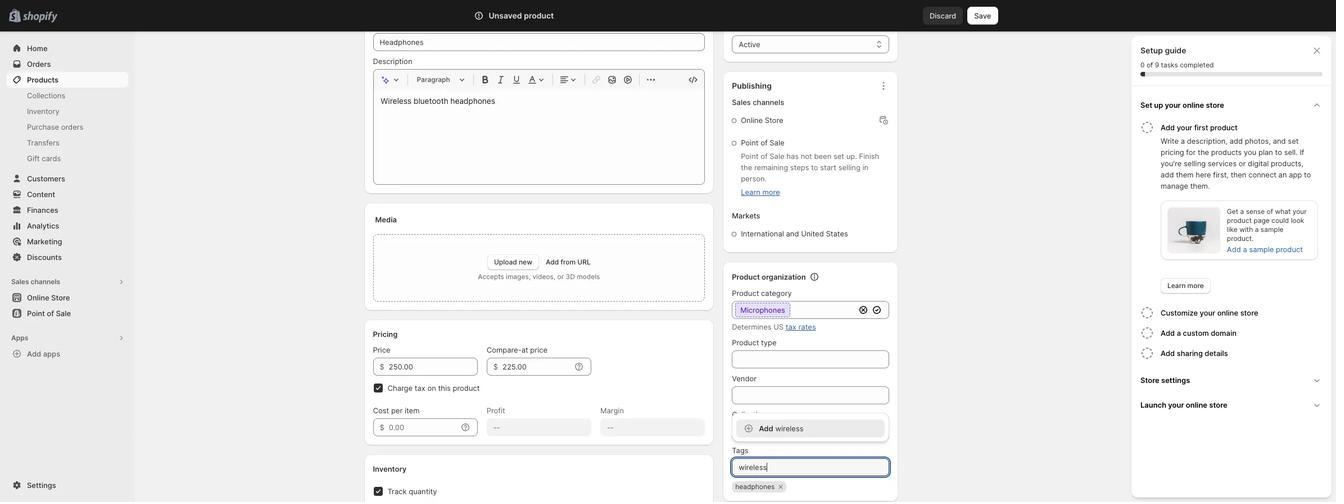 Task type: vqa. For each thing, say whether or not it's contained in the screenshot.
Go to Pixels
no



Task type: locate. For each thing, give the bounding box(es) containing it.
1 vertical spatial sales
[[11, 278, 29, 286]]

home link
[[7, 40, 128, 56]]

an
[[1278, 170, 1287, 179]]

add inside button
[[1161, 123, 1175, 132]]

1 vertical spatial inventory
[[373, 465, 407, 474]]

1 horizontal spatial learn more link
[[1161, 278, 1211, 294]]

finish
[[859, 152, 879, 161]]

sample
[[1261, 225, 1283, 234], [1249, 245, 1274, 254]]

0 horizontal spatial and
[[786, 229, 799, 238]]

$ down compare-
[[493, 363, 498, 372]]

learn more link down person.
[[741, 188, 780, 197]]

0 vertical spatial sales
[[732, 98, 751, 107]]

or up then
[[1239, 159, 1246, 168]]

url
[[577, 258, 591, 266]]

add for add sharing details
[[1161, 349, 1175, 358]]

1 vertical spatial and
[[786, 229, 799, 238]]

analytics link
[[7, 218, 128, 234]]

0 vertical spatial sales channels
[[732, 98, 784, 107]]

store down publishing
[[765, 116, 783, 125]]

add for add your first product
[[1161, 123, 1175, 132]]

online store inside online store button
[[27, 293, 70, 302]]

1 horizontal spatial more
[[1187, 282, 1204, 290]]

0 horizontal spatial the
[[741, 163, 752, 172]]

of inside get a sense of what your product page could look like with a sample product. add a sample product
[[1267, 207, 1273, 216]]

accepts images, videos, or 3d models
[[478, 273, 600, 281]]

add a custom domain button
[[1161, 323, 1327, 343]]

to left start
[[811, 163, 818, 172]]

price
[[530, 346, 547, 355]]

0 vertical spatial sale
[[770, 138, 784, 147]]

0 vertical spatial add
[[1230, 137, 1243, 146]]

tax left on
[[415, 384, 425, 393]]

0 horizontal spatial sales
[[11, 278, 29, 286]]

Title text field
[[373, 33, 705, 51]]

add left apps in the bottom left of the page
[[27, 350, 41, 359]]

manage
[[1161, 182, 1188, 191]]

guide
[[1165, 46, 1186, 55]]

customers
[[27, 174, 65, 183]]

1 horizontal spatial selling
[[1184, 159, 1206, 168]]

add apps button
[[7, 346, 128, 362]]

learn down person.
[[741, 188, 760, 197]]

tax rates link
[[786, 323, 816, 332]]

1 vertical spatial or
[[557, 273, 564, 281]]

store inside set up your online store button
[[1206, 101, 1224, 110]]

this
[[438, 384, 451, 393]]

sales down discounts
[[11, 278, 29, 286]]

sample down could
[[1261, 225, 1283, 234]]

collections link
[[7, 88, 128, 103]]

gift
[[27, 154, 40, 163]]

first,
[[1213, 170, 1229, 179]]

completed
[[1180, 61, 1214, 69]]

your right launch
[[1168, 401, 1184, 410]]

inventory up 'purchase'
[[27, 107, 59, 116]]

1 vertical spatial more
[[1187, 282, 1204, 290]]

online store down sales channels button
[[27, 293, 70, 302]]

1 vertical spatial point
[[741, 152, 759, 161]]

1 horizontal spatial the
[[1198, 148, 1209, 157]]

collections
[[27, 91, 65, 100], [732, 410, 770, 419]]

product down product organization
[[732, 289, 759, 298]]

1 vertical spatial collections
[[732, 410, 770, 419]]

online down settings at the bottom of page
[[1186, 401, 1207, 410]]

the inside write a description, add photos, and set pricing for the products you plan to sell. if you're selling services or digital products, add them here first, then connect an app to manage them.
[[1198, 148, 1209, 157]]

store up point of sale button on the left of page
[[51, 293, 70, 302]]

with
[[1239, 225, 1253, 234]]

point of sale button
[[0, 306, 135, 322]]

your up the look
[[1293, 207, 1307, 216]]

0 horizontal spatial online
[[27, 293, 49, 302]]

services
[[1208, 159, 1237, 168]]

0 vertical spatial or
[[1239, 159, 1246, 168]]

0 vertical spatial set
[[1288, 137, 1299, 146]]

products
[[27, 75, 58, 84]]

a inside write a description, add photos, and set pricing for the products you plan to sell. if you're selling services or digital products, add them here first, then connect an app to manage them.
[[1181, 137, 1185, 146]]

add your first product
[[1161, 123, 1238, 132]]

2 horizontal spatial to
[[1304, 170, 1311, 179]]

1 horizontal spatial learn
[[1167, 282, 1186, 290]]

sales channels down publishing
[[732, 98, 784, 107]]

set inside write a description, add photos, and set pricing for the products you plan to sell. if you're selling services or digital products, add them here first, then connect an app to manage them.
[[1288, 137, 1299, 146]]

add up write
[[1161, 123, 1175, 132]]

customers link
[[7, 171, 128, 187]]

channels
[[753, 98, 784, 107], [31, 278, 60, 286]]

0 vertical spatial online
[[741, 116, 763, 125]]

point up remaining
[[741, 138, 759, 147]]

0 vertical spatial the
[[1198, 148, 1209, 157]]

your right up
[[1165, 101, 1181, 110]]

add your first product element
[[1138, 135, 1327, 294]]

your up add a custom domain
[[1200, 309, 1215, 318]]

sales channels down discounts
[[11, 278, 60, 286]]

a
[[1181, 137, 1185, 146], [1240, 207, 1244, 216], [1255, 225, 1259, 234], [1243, 245, 1247, 254], [1177, 329, 1181, 338]]

store up launch
[[1140, 376, 1159, 385]]

more
[[762, 188, 780, 197], [1187, 282, 1204, 290]]

setup guide
[[1140, 46, 1186, 55]]

content
[[27, 190, 55, 199]]

1 vertical spatial sales channels
[[11, 278, 60, 286]]

1 vertical spatial point of sale
[[27, 309, 71, 318]]

0 horizontal spatial more
[[762, 188, 780, 197]]

1 vertical spatial learn
[[1167, 282, 1186, 290]]

up.
[[846, 152, 857, 161]]

sales channels inside sales channels button
[[11, 278, 60, 286]]

0 vertical spatial more
[[762, 188, 780, 197]]

1 vertical spatial online
[[27, 293, 49, 302]]

online inside button
[[1217, 309, 1238, 318]]

been
[[814, 152, 831, 161]]

point
[[741, 138, 759, 147], [741, 152, 759, 161], [27, 309, 45, 318]]

discard button
[[923, 7, 963, 25]]

1 horizontal spatial online
[[741, 116, 763, 125]]

media
[[375, 215, 397, 224]]

to left sell.
[[1275, 148, 1282, 157]]

1 horizontal spatial to
[[1275, 148, 1282, 157]]

add down product.
[[1227, 245, 1241, 254]]

international
[[741, 229, 784, 238]]

0 vertical spatial point of sale
[[741, 138, 784, 147]]

0 horizontal spatial learn more link
[[741, 188, 780, 197]]

learn more link up customize at the right of the page
[[1161, 278, 1211, 294]]

of
[[1147, 61, 1153, 69], [761, 138, 768, 147], [761, 152, 768, 161], [1267, 207, 1273, 216], [47, 309, 54, 318]]

set up sell.
[[1288, 137, 1299, 146]]

a left custom
[[1177, 329, 1181, 338]]

channels down discounts
[[31, 278, 60, 286]]

2 horizontal spatial store
[[1140, 376, 1159, 385]]

up
[[1154, 101, 1163, 110]]

$ down the cost on the bottom
[[380, 423, 384, 432]]

apps
[[11, 334, 28, 342]]

0 vertical spatial learn
[[741, 188, 760, 197]]

here
[[1196, 170, 1211, 179]]

inventory link
[[7, 103, 128, 119]]

0 vertical spatial channels
[[753, 98, 784, 107]]

add
[[1230, 137, 1243, 146], [1161, 170, 1174, 179]]

your for launch your online store
[[1168, 401, 1184, 410]]

0 vertical spatial sample
[[1261, 225, 1283, 234]]

sales down publishing
[[732, 98, 751, 107]]

0 vertical spatial product
[[732, 273, 760, 282]]

Product type text field
[[732, 351, 889, 369]]

learn more
[[1167, 282, 1204, 290]]

0 horizontal spatial store
[[51, 293, 70, 302]]

online up 'domain'
[[1217, 309, 1238, 318]]

add right "mark add a custom domain as done" image
[[1161, 329, 1175, 338]]

us
[[774, 323, 784, 332]]

0 horizontal spatial set
[[833, 152, 844, 161]]

0 vertical spatial collections
[[27, 91, 65, 100]]

product down get
[[1227, 216, 1252, 225]]

the up person.
[[741, 163, 752, 172]]

1 horizontal spatial channels
[[753, 98, 784, 107]]

unsaved
[[489, 11, 522, 20]]

point up apps
[[27, 309, 45, 318]]

0 horizontal spatial point of sale
[[27, 309, 71, 318]]

product up product category
[[732, 273, 760, 282]]

save
[[974, 11, 991, 20]]

then
[[1231, 170, 1246, 179]]

1 horizontal spatial online store
[[741, 116, 783, 125]]

add right mark add sharing details as done image
[[1161, 349, 1175, 358]]

product up description, at the top of the page
[[1210, 123, 1238, 132]]

a down page on the top
[[1255, 225, 1259, 234]]

inventory up the track
[[373, 465, 407, 474]]

0 horizontal spatial to
[[811, 163, 818, 172]]

your inside add your first product button
[[1177, 123, 1192, 132]]

more down person.
[[762, 188, 780, 197]]

on
[[427, 384, 436, 393]]

person.
[[741, 174, 767, 183]]

0 horizontal spatial channels
[[31, 278, 60, 286]]

your inside 'launch your online store' button
[[1168, 401, 1184, 410]]

store inside 'customize your online store' button
[[1240, 309, 1258, 318]]

0 horizontal spatial collections
[[27, 91, 65, 100]]

Profit text field
[[487, 419, 591, 437]]

a right write
[[1181, 137, 1185, 146]]

product down determines
[[732, 338, 759, 347]]

add inside get a sense of what your product page could look like with a sample product. add a sample product
[[1227, 245, 1241, 254]]

and inside write a description, add photos, and set pricing for the products you plan to sell. if you're selling services or digital products, add them here first, then connect an app to manage them.
[[1273, 137, 1286, 146]]

tax right us
[[786, 323, 796, 332]]

0 vertical spatial tax
[[786, 323, 796, 332]]

1 vertical spatial learn more link
[[1161, 278, 1211, 294]]

1 vertical spatial store
[[1240, 309, 1258, 318]]

learn up customize at the right of the page
[[1167, 282, 1186, 290]]

add your first product button
[[1161, 117, 1327, 135]]

more up customize your online store
[[1187, 282, 1204, 290]]

product for product organization
[[732, 273, 760, 282]]

1 vertical spatial the
[[741, 163, 752, 172]]

3 product from the top
[[732, 338, 759, 347]]

online inside "online store" link
[[27, 293, 49, 302]]

2 vertical spatial online
[[1186, 401, 1207, 410]]

1 vertical spatial product
[[732, 289, 759, 298]]

online down sales channels button
[[27, 293, 49, 302]]

point up person.
[[741, 152, 759, 161]]

point of sale has not been set up. finish the remaining steps to start selling in person. learn more
[[741, 152, 879, 197]]

sales channels button
[[7, 274, 128, 290]]

0 horizontal spatial selling
[[838, 163, 860, 172]]

2 product from the top
[[732, 289, 759, 298]]

connect
[[1248, 170, 1276, 179]]

sell.
[[1284, 148, 1298, 157]]

0 vertical spatial online store
[[741, 116, 783, 125]]

details
[[1205, 349, 1228, 358]]

a for write a description, add photos, and set pricing for the products you plan to sell. if you're selling services or digital products, add them here first, then connect an app to manage them.
[[1181, 137, 1185, 146]]

type
[[761, 338, 777, 347]]

apps button
[[7, 330, 128, 346]]

channels down publishing
[[753, 98, 784, 107]]

collections up add wireless
[[732, 410, 770, 419]]

point of sale
[[741, 138, 784, 147], [27, 309, 71, 318]]

0 vertical spatial store
[[1206, 101, 1224, 110]]

collections down "products"
[[27, 91, 65, 100]]

1 horizontal spatial or
[[1239, 159, 1246, 168]]

product organization
[[732, 273, 806, 282]]

product up title text field
[[524, 11, 554, 20]]

the inside point of sale has not been set up. finish the remaining steps to start selling in person. learn more
[[741, 163, 752, 172]]

or left 3d
[[557, 273, 564, 281]]

add a sample product button
[[1220, 242, 1310, 257]]

category
[[761, 289, 792, 298]]

1 horizontal spatial store
[[765, 116, 783, 125]]

0 horizontal spatial or
[[557, 273, 564, 281]]

upload
[[494, 258, 517, 266]]

2 vertical spatial store
[[1209, 401, 1227, 410]]

a down product.
[[1243, 245, 1247, 254]]

discounts link
[[7, 250, 128, 265]]

0 horizontal spatial inventory
[[27, 107, 59, 116]]

set left up.
[[833, 152, 844, 161]]

1 horizontal spatial inventory
[[373, 465, 407, 474]]

1 horizontal spatial add
[[1230, 137, 1243, 146]]

0 vertical spatial and
[[1273, 137, 1286, 146]]

a right get
[[1240, 207, 1244, 216]]

1 vertical spatial online
[[1217, 309, 1238, 318]]

charge
[[388, 384, 413, 393]]

online
[[1183, 101, 1204, 110], [1217, 309, 1238, 318], [1186, 401, 1207, 410]]

$ down price
[[380, 363, 384, 372]]

1 horizontal spatial sales
[[732, 98, 751, 107]]

online
[[741, 116, 763, 125], [27, 293, 49, 302]]

store inside 'launch your online store' button
[[1209, 401, 1227, 410]]

store settings
[[1140, 376, 1190, 385]]

1 vertical spatial add
[[1161, 170, 1174, 179]]

1 horizontal spatial tax
[[786, 323, 796, 332]]

store down store settings button
[[1209, 401, 1227, 410]]

home
[[27, 44, 48, 53]]

sharing
[[1177, 349, 1203, 358]]

your left "first"
[[1177, 123, 1192, 132]]

1 vertical spatial channels
[[31, 278, 60, 286]]

to right app at right
[[1304, 170, 1311, 179]]

add
[[1161, 123, 1175, 132], [1227, 245, 1241, 254], [546, 258, 559, 266], [1161, 329, 1175, 338], [1161, 349, 1175, 358], [27, 350, 41, 359], [759, 424, 773, 433]]

1 horizontal spatial collections
[[732, 410, 770, 419]]

sale inside point of sale has not been set up. finish the remaining steps to start selling in person. learn more
[[770, 152, 784, 161]]

1 horizontal spatial set
[[1288, 137, 1299, 146]]

a inside button
[[1177, 329, 1181, 338]]

store up "add a custom domain" button
[[1240, 309, 1258, 318]]

1 vertical spatial tax
[[415, 384, 425, 393]]

set for sell.
[[1288, 137, 1299, 146]]

and left united
[[786, 229, 799, 238]]

add down you're
[[1161, 170, 1174, 179]]

point of sale down online store button
[[27, 309, 71, 318]]

2 vertical spatial point
[[27, 309, 45, 318]]

the for remaining
[[741, 163, 752, 172]]

2 vertical spatial sale
[[56, 309, 71, 318]]

0 vertical spatial online
[[1183, 101, 1204, 110]]

set for selling
[[833, 152, 844, 161]]

1 product from the top
[[732, 273, 760, 282]]

point of sale up remaining
[[741, 138, 784, 147]]

sales channels
[[732, 98, 784, 107], [11, 278, 60, 286]]

online down publishing
[[741, 116, 763, 125]]

sample down product.
[[1249, 245, 1274, 254]]

get
[[1227, 207, 1238, 216]]

add for add apps
[[27, 350, 41, 359]]

store up "first"
[[1206, 101, 1224, 110]]

1 horizontal spatial and
[[1273, 137, 1286, 146]]

1 vertical spatial online store
[[27, 293, 70, 302]]

add a custom domain
[[1161, 329, 1237, 338]]

online up add your first product at right top
[[1183, 101, 1204, 110]]

and up sell.
[[1273, 137, 1286, 146]]

2 vertical spatial product
[[732, 338, 759, 347]]

your inside 'customize your online store' button
[[1200, 309, 1215, 318]]

store settings button
[[1136, 368, 1327, 393]]

selling down up.
[[838, 163, 860, 172]]

add sharing details button
[[1161, 343, 1327, 364]]

store inside button
[[51, 293, 70, 302]]

1 vertical spatial store
[[51, 293, 70, 302]]

1 vertical spatial set
[[833, 152, 844, 161]]

mark add a custom domain as done image
[[1140, 327, 1154, 340]]

selling down for
[[1184, 159, 1206, 168]]

0 horizontal spatial sales channels
[[11, 278, 60, 286]]

add up the products
[[1230, 137, 1243, 146]]

them
[[1176, 170, 1194, 179]]

to inside point of sale has not been set up. finish the remaining steps to start selling in person. learn more
[[811, 163, 818, 172]]

1 vertical spatial sale
[[770, 152, 784, 161]]

set inside point of sale has not been set up. finish the remaining steps to start selling in person. learn more
[[833, 152, 844, 161]]

tags
[[732, 446, 748, 455]]

2 vertical spatial store
[[1140, 376, 1159, 385]]

0 horizontal spatial add
[[1161, 170, 1174, 179]]

to
[[1275, 148, 1282, 157], [811, 163, 818, 172], [1304, 170, 1311, 179]]

online store down publishing
[[741, 116, 783, 125]]

0 vertical spatial learn more link
[[741, 188, 780, 197]]

add for add from url
[[546, 258, 559, 266]]

cards
[[42, 154, 61, 163]]

add left from
[[546, 258, 559, 266]]

0 horizontal spatial online store
[[27, 293, 70, 302]]

0 horizontal spatial learn
[[741, 188, 760, 197]]

the down description, at the top of the page
[[1198, 148, 1209, 157]]

your for customize your online store
[[1200, 309, 1215, 318]]



Task type: describe. For each thing, give the bounding box(es) containing it.
products,
[[1271, 159, 1304, 168]]

at
[[521, 346, 528, 355]]

online for customize your online store
[[1217, 309, 1238, 318]]

product for product type
[[732, 338, 759, 347]]

Compare-at price text field
[[503, 358, 571, 376]]

point of sale inside button
[[27, 309, 71, 318]]

point inside point of sale has not been set up. finish the remaining steps to start selling in person. learn more
[[741, 152, 759, 161]]

margin
[[600, 406, 624, 415]]

mark add your first product as done image
[[1140, 121, 1154, 134]]

selling inside point of sale has not been set up. finish the remaining steps to start selling in person. learn more
[[838, 163, 860, 172]]

item
[[405, 406, 420, 415]]

charge tax on this product
[[388, 384, 480, 393]]

you
[[1244, 148, 1256, 157]]

purchase orders
[[27, 123, 83, 132]]

orders
[[61, 123, 83, 132]]

in
[[863, 163, 869, 172]]

settings
[[1161, 376, 1190, 385]]

customize your online store button
[[1161, 303, 1327, 323]]

mark add sharing details as done image
[[1140, 347, 1154, 360]]

steps
[[790, 163, 809, 172]]

launch your online store button
[[1136, 393, 1327, 418]]

videos,
[[533, 273, 555, 281]]

3d
[[566, 273, 575, 281]]

add apps
[[27, 350, 60, 359]]

what
[[1275, 207, 1291, 216]]

channels inside button
[[31, 278, 60, 286]]

Product category text field
[[732, 301, 855, 319]]

gift cards link
[[7, 151, 128, 166]]

the for products
[[1198, 148, 1209, 157]]

orders
[[27, 60, 51, 69]]

learn more link inside add your first product element
[[1161, 278, 1211, 294]]

Tags text field
[[732, 459, 889, 477]]

models
[[577, 273, 600, 281]]

store inside button
[[1140, 376, 1159, 385]]

learn inside add your first product element
[[1167, 282, 1186, 290]]

new
[[519, 258, 532, 266]]

$ for cost per item
[[380, 423, 384, 432]]

of inside button
[[47, 309, 54, 318]]

add for add a custom domain
[[1161, 329, 1175, 338]]

your inside set up your online store button
[[1165, 101, 1181, 110]]

Vendor text field
[[732, 387, 889, 405]]

setup guide dialog
[[1131, 36, 1332, 498]]

selling inside write a description, add photos, and set pricing for the products you plan to sell. if you're selling services or digital products, add them here first, then connect an app to manage them.
[[1184, 159, 1206, 168]]

cost
[[373, 406, 389, 415]]

marketing link
[[7, 234, 128, 250]]

them.
[[1190, 182, 1210, 191]]

track
[[388, 487, 407, 496]]

cost per item
[[373, 406, 420, 415]]

states
[[826, 229, 848, 238]]

transfers link
[[7, 135, 128, 151]]

product for product category
[[732, 289, 759, 298]]

finances link
[[7, 202, 128, 218]]

setup
[[1140, 46, 1163, 55]]

tasks
[[1161, 61, 1178, 69]]

0 horizontal spatial tax
[[415, 384, 425, 393]]

track quantity
[[388, 487, 437, 496]]

wireless
[[775, 424, 803, 433]]

discard
[[930, 11, 956, 20]]

of inside point of sale has not been set up. finish the remaining steps to start selling in person. learn more
[[761, 152, 768, 161]]

or inside write a description, add photos, and set pricing for the products you plan to sell. if you're selling services or digital products, add them here first, then connect an app to manage them.
[[1239, 159, 1246, 168]]

1 horizontal spatial sales channels
[[732, 98, 784, 107]]

your inside get a sense of what your product page could look like with a sample product. add a sample product
[[1293, 207, 1307, 216]]

description
[[373, 57, 412, 66]]

a for get a sense of what your product page could look like with a sample product. add a sample product
[[1240, 207, 1244, 216]]

paragraph button
[[412, 73, 468, 87]]

$ for price
[[380, 363, 384, 372]]

Margin text field
[[600, 419, 705, 437]]

international and united states
[[741, 229, 848, 238]]

store for customize your online store
[[1240, 309, 1258, 318]]

write a description, add photos, and set pricing for the products you plan to sell. if you're selling services or digital products, add them here first, then connect an app to manage them.
[[1161, 137, 1311, 191]]

product right this
[[453, 384, 480, 393]]

0 vertical spatial store
[[765, 116, 783, 125]]

Price text field
[[389, 358, 478, 376]]

sale inside button
[[56, 309, 71, 318]]

1 horizontal spatial point of sale
[[741, 138, 784, 147]]

markets
[[732, 211, 760, 220]]

upload new button
[[487, 255, 539, 270]]

online for launch your online store
[[1186, 401, 1207, 410]]

apps
[[43, 350, 60, 359]]

settings link
[[7, 478, 128, 494]]

more inside add your first product element
[[1187, 282, 1204, 290]]

paragraph
[[417, 75, 450, 84]]

publishing
[[732, 81, 772, 90]]

product down the look
[[1276, 245, 1303, 254]]

0 vertical spatial inventory
[[27, 107, 59, 116]]

your for add your first product
[[1177, 123, 1192, 132]]

content link
[[7, 187, 128, 202]]

more inside point of sale has not been set up. finish the remaining steps to start selling in person. learn more
[[762, 188, 780, 197]]

shopify image
[[23, 12, 57, 23]]

add from url button
[[546, 258, 591, 266]]

compare-
[[487, 346, 521, 355]]

domain
[[1211, 329, 1237, 338]]

from
[[561, 258, 576, 266]]

Cost per item text field
[[389, 419, 457, 437]]

start
[[820, 163, 836, 172]]

mark customize your online store as done image
[[1140, 306, 1154, 320]]

customize your online store
[[1161, 309, 1258, 318]]

$ for compare-at price
[[493, 363, 498, 372]]

not
[[801, 152, 812, 161]]

compare-at price
[[487, 346, 547, 355]]

remaining
[[754, 163, 788, 172]]

active
[[739, 40, 760, 49]]

search
[[524, 11, 548, 20]]

vendor
[[732, 374, 757, 383]]

1 vertical spatial sample
[[1249, 245, 1274, 254]]

add from url
[[546, 258, 591, 266]]

if
[[1300, 148, 1304, 157]]

profit
[[487, 406, 505, 415]]

per
[[391, 406, 403, 415]]

sales inside button
[[11, 278, 29, 286]]

learn inside point of sale has not been set up. finish the remaining steps to start selling in person. learn more
[[741, 188, 760, 197]]

store for launch your online store
[[1209, 401, 1227, 410]]

digital
[[1248, 159, 1269, 168]]

for
[[1186, 148, 1196, 157]]

gift cards
[[27, 154, 61, 163]]

set up your online store button
[[1136, 93, 1327, 117]]

online store link
[[7, 290, 128, 306]]

page
[[1254, 216, 1270, 225]]

point inside button
[[27, 309, 45, 318]]

add left wireless
[[759, 424, 773, 433]]

could
[[1272, 216, 1289, 225]]

sense
[[1246, 207, 1265, 216]]

a for add a custom domain
[[1177, 329, 1181, 338]]

launch
[[1140, 401, 1166, 410]]

pricing
[[373, 330, 398, 339]]

marketing
[[27, 237, 62, 246]]

0 vertical spatial point
[[741, 138, 759, 147]]

product inside button
[[1210, 123, 1238, 132]]

orders link
[[7, 56, 128, 72]]

purchase orders link
[[7, 119, 128, 135]]

unsaved product
[[489, 11, 554, 20]]



